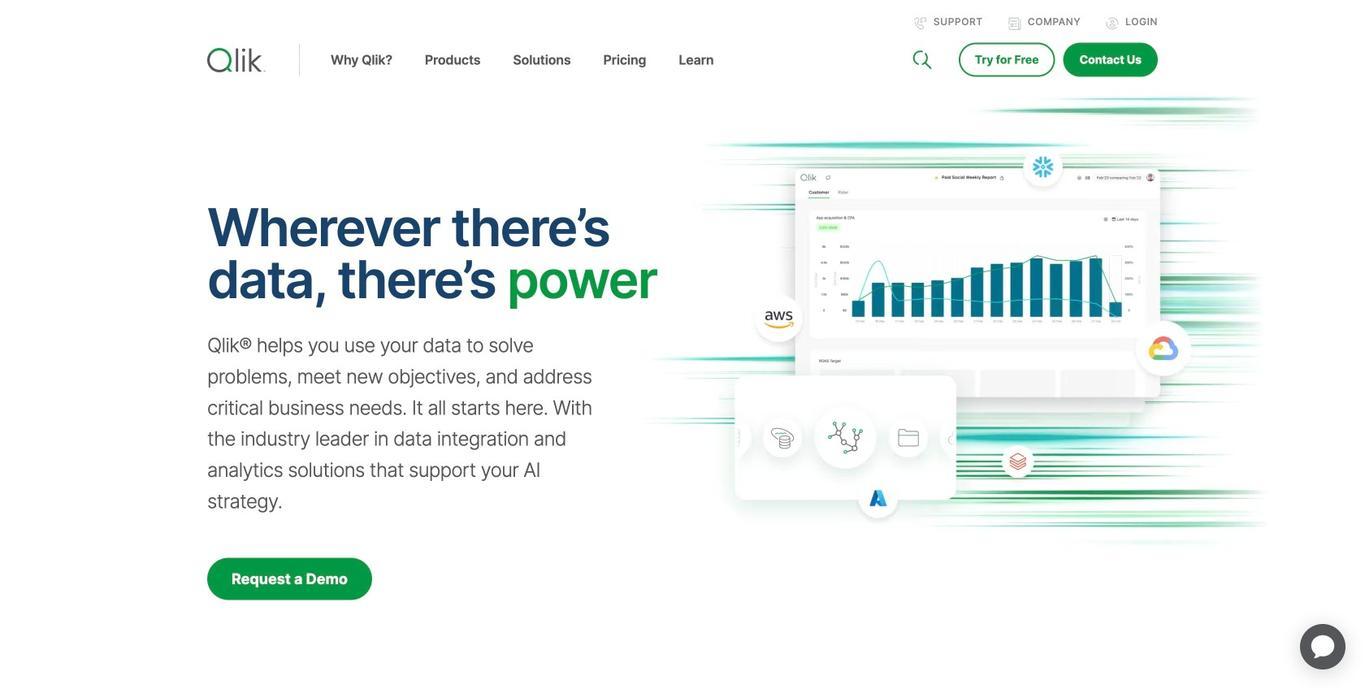 Task type: describe. For each thing, give the bounding box(es) containing it.
login image
[[1106, 17, 1119, 30]]

company image
[[1009, 17, 1022, 30]]

qlik image
[[207, 48, 266, 72]]

support image
[[914, 17, 927, 30]]



Task type: locate. For each thing, give the bounding box(es) containing it.
application
[[1281, 605, 1366, 689]]



